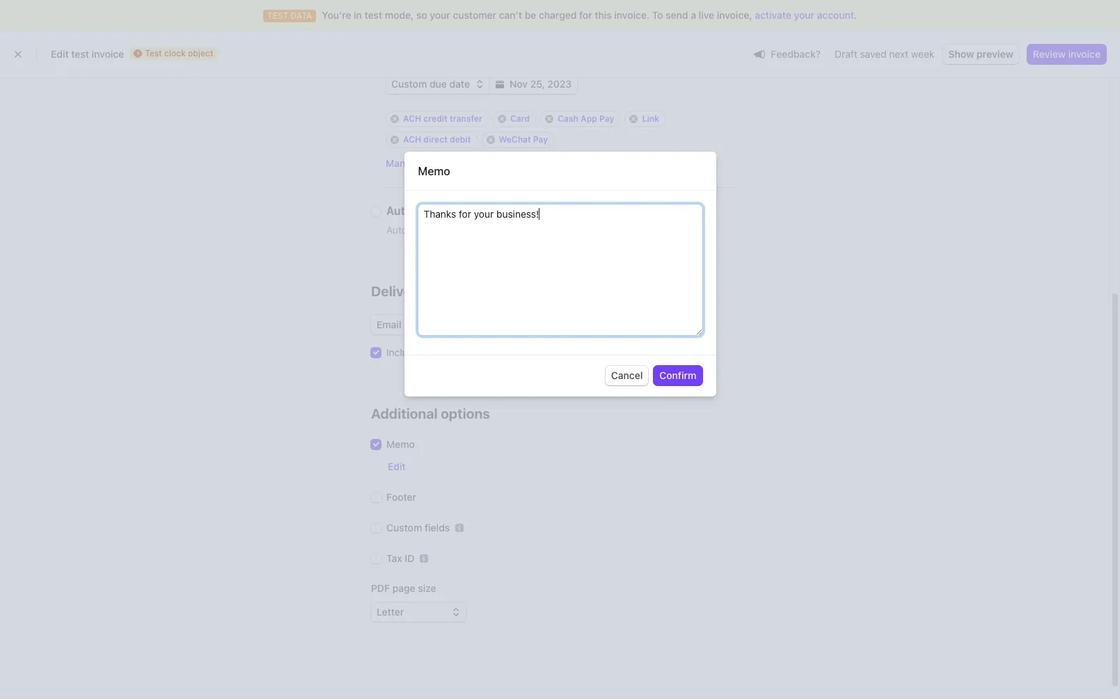 Task type: locate. For each thing, give the bounding box(es) containing it.
0 horizontal spatial your
[[430, 9, 450, 21]]

charge
[[450, 224, 481, 236]]

1 horizontal spatial test
[[364, 9, 382, 21]]

confirm button
[[654, 366, 702, 385]]

ach right remove ach credit transfer "icon"
[[403, 113, 421, 124]]

ach right remove ach direct debit icon
[[403, 134, 421, 145]]

customer up charge
[[452, 205, 503, 217]]

card
[[510, 113, 530, 124]]

custom down footer
[[386, 522, 422, 534]]

0 horizontal spatial a
[[483, 224, 489, 236]]

your right so
[[430, 9, 450, 21]]

0 vertical spatial test
[[364, 9, 382, 21]]

pay down the remove cash app pay 'image'
[[533, 134, 548, 145]]

tax id
[[386, 553, 414, 565]]

1 horizontal spatial memo
[[418, 165, 450, 177]]

your right activate
[[794, 9, 814, 21]]

custom
[[391, 78, 427, 90], [386, 522, 422, 534]]

0 vertical spatial custom
[[391, 78, 427, 90]]

2 ach from the top
[[403, 134, 421, 145]]

1 horizontal spatial invoice
[[404, 319, 436, 331]]

payment
[[425, 157, 465, 169], [491, 224, 530, 236], [481, 347, 520, 358]]

customer up include link to online payment page
[[451, 319, 494, 331]]

custom for custom due date
[[391, 78, 427, 90]]

custom due date
[[391, 78, 470, 90]]

your
[[430, 9, 450, 21], [794, 9, 814, 21]]

0 horizontal spatial edit
[[51, 48, 69, 60]]

to inside popup button
[[439, 319, 448, 331]]

cancel
[[611, 369, 643, 381]]

cash app pay
[[558, 113, 614, 124]]

to up include link to online payment page
[[439, 319, 448, 331]]

toolbar
[[386, 111, 739, 148]]

payment right online on the left of page
[[481, 347, 520, 358]]

ach for ach direct debit
[[403, 134, 421, 145]]

to right link
[[440, 347, 449, 358]]

a right charge
[[483, 224, 489, 236]]

automatically
[[386, 224, 447, 236]]

ach for ach credit transfer
[[403, 113, 421, 124]]

0 vertical spatial edit
[[51, 48, 69, 60]]

0 vertical spatial svg image
[[475, 80, 484, 88]]

edit
[[51, 48, 69, 60], [388, 461, 406, 473]]

1 ach from the top
[[403, 113, 421, 124]]

invoice inside popup button
[[404, 319, 436, 331]]

manage payment methods button
[[386, 157, 508, 171]]

0 horizontal spatial test
[[71, 48, 89, 60]]

clock
[[164, 48, 186, 58]]

additional options
[[371, 406, 490, 422]]

0 vertical spatial memo
[[418, 165, 450, 177]]

ach
[[403, 113, 421, 124], [403, 134, 421, 145]]

invoice inside "button"
[[1068, 48, 1101, 60]]

memo down the direct at the left of page
[[418, 165, 450, 177]]

invoice left test on the top left
[[92, 48, 124, 60]]

0 horizontal spatial memo
[[386, 439, 415, 450]]

invoice.
[[614, 9, 650, 21]]

0 horizontal spatial svg image
[[452, 608, 460, 617]]

remove cash app pay image
[[545, 115, 554, 123]]

0 horizontal spatial page
[[392, 583, 415, 594]]

additional
[[371, 406, 438, 422]]

a
[[691, 9, 696, 21], [483, 224, 489, 236]]

1 vertical spatial to
[[440, 347, 449, 358]]

pay right app at the top right of the page
[[599, 113, 614, 124]]

ach credit transfer
[[403, 113, 482, 124]]

1 your from the left
[[430, 9, 450, 21]]

due
[[429, 78, 447, 90]]

1 vertical spatial page
[[392, 583, 415, 594]]

1 horizontal spatial page
[[523, 347, 545, 358]]

0 vertical spatial ach
[[403, 113, 421, 124]]

customer
[[453, 9, 496, 21], [452, 205, 503, 217], [451, 319, 494, 331]]

1 vertical spatial pay
[[533, 134, 548, 145]]

1 horizontal spatial svg image
[[475, 80, 484, 88]]

svg image inside 'letter' popup button
[[452, 608, 460, 617]]

page
[[523, 347, 545, 358], [392, 583, 415, 594]]

2 horizontal spatial invoice
[[1068, 48, 1101, 60]]

tax
[[386, 553, 402, 565]]

memo up the edit button
[[386, 439, 415, 450]]

invoice
[[92, 48, 124, 60], [1068, 48, 1101, 60], [404, 319, 436, 331]]

page right online on the left of page
[[523, 347, 545, 358]]

0 vertical spatial to
[[439, 319, 448, 331]]

page left the size
[[392, 583, 415, 594]]

pay
[[599, 113, 614, 124], [533, 134, 548, 145]]

email invoice to customer
[[377, 319, 494, 331]]

show preview button
[[943, 45, 1019, 64]]

autocharge customer automatically charge a payment method on file
[[386, 205, 597, 236]]

be
[[525, 9, 536, 21]]

1 horizontal spatial edit
[[388, 461, 406, 473]]

1 horizontal spatial pay
[[599, 113, 614, 124]]

customer left can't
[[453, 9, 496, 21]]

test clock object
[[145, 48, 213, 58]]

object
[[188, 48, 213, 58]]

delivery
[[371, 283, 425, 299]]

1 vertical spatial edit
[[388, 461, 406, 473]]

custom inside popup button
[[391, 78, 427, 90]]

svg image inside custom due date popup button
[[475, 80, 484, 88]]

edit button
[[388, 460, 406, 474]]

1 vertical spatial customer
[[452, 205, 503, 217]]

0 vertical spatial a
[[691, 9, 696, 21]]

wechat
[[499, 134, 531, 145]]

live
[[699, 9, 714, 21]]

svg image right "letter"
[[452, 608, 460, 617]]

activate your account link
[[755, 8, 854, 22]]

feedback? button
[[748, 44, 826, 64]]

1 horizontal spatial your
[[794, 9, 814, 21]]

0 vertical spatial payment
[[425, 157, 465, 169]]

1 vertical spatial ach
[[403, 134, 421, 145]]

svg image right the date
[[475, 80, 484, 88]]

1 horizontal spatial a
[[691, 9, 696, 21]]

a inside autocharge customer automatically charge a payment method on file
[[483, 224, 489, 236]]

invoice right review
[[1068, 48, 1101, 60]]

0 vertical spatial page
[[523, 347, 545, 358]]

1 vertical spatial a
[[483, 224, 489, 236]]

invoice up link
[[404, 319, 436, 331]]

1 vertical spatial payment
[[491, 224, 530, 236]]

id
[[405, 553, 414, 565]]

payment down ach direct debit
[[425, 157, 465, 169]]

letter
[[377, 606, 404, 618]]

remove card image
[[498, 115, 506, 123]]

1 vertical spatial svg image
[[452, 608, 460, 617]]

a left live
[[691, 9, 696, 21]]

cash
[[558, 113, 578, 124]]

2 vertical spatial customer
[[451, 319, 494, 331]]

payment left method
[[491, 224, 530, 236]]

customer inside autocharge customer automatically charge a payment method on file
[[452, 205, 503, 217]]

0 vertical spatial pay
[[599, 113, 614, 124]]

to
[[439, 319, 448, 331], [440, 347, 449, 358]]

manage
[[386, 157, 422, 169]]

1 vertical spatial custom
[[386, 522, 422, 534]]

custom left due
[[391, 78, 427, 90]]

remove link image
[[630, 115, 638, 123]]

svg image
[[475, 80, 484, 88], [452, 608, 460, 617]]

app
[[581, 113, 597, 124]]

0 horizontal spatial invoice
[[92, 48, 124, 60]]

method
[[533, 224, 567, 236]]

show preview
[[948, 48, 1013, 60]]

account
[[817, 9, 854, 21]]

remove ach direct debit image
[[391, 136, 399, 144]]



Task type: describe. For each thing, give the bounding box(es) containing it.
email invoice to customer button
[[371, 315, 514, 335]]

in
[[354, 9, 362, 21]]

size
[[418, 583, 436, 594]]

custom due date button
[[386, 74, 489, 94]]

include link to online payment page
[[386, 347, 545, 358]]

confirm
[[659, 369, 696, 381]]

custom for custom fields
[[386, 522, 422, 534]]

this
[[595, 9, 612, 21]]

preview
[[977, 48, 1013, 60]]

wechat pay
[[499, 134, 548, 145]]

to for customer
[[439, 319, 448, 331]]

25,
[[530, 78, 545, 90]]

draft saved next week
[[835, 48, 934, 60]]

footer
[[386, 491, 416, 503]]

2023
[[547, 78, 572, 90]]

pdf
[[371, 583, 390, 594]]

pdf page size
[[371, 583, 436, 594]]

Thanks for your business! text field
[[418, 204, 702, 335]]

edit test invoice
[[51, 48, 124, 60]]

debit
[[450, 134, 471, 145]]

test
[[145, 48, 162, 58]]

transfer
[[450, 113, 482, 124]]

review
[[1033, 48, 1066, 60]]

manage payment methods
[[386, 157, 508, 169]]

svg image
[[496, 80, 504, 88]]

online
[[451, 347, 478, 358]]

email
[[377, 319, 401, 331]]

customer inside email invoice to customer popup button
[[451, 319, 494, 331]]

review invoice button
[[1027, 45, 1106, 64]]

options
[[441, 406, 490, 422]]

autocharge
[[386, 205, 449, 217]]

activate
[[755, 9, 791, 21]]

week
[[911, 48, 934, 60]]

ach direct debit
[[403, 134, 471, 145]]

remove wechat pay image
[[486, 136, 495, 144]]

fields
[[425, 522, 450, 534]]

2 your from the left
[[794, 9, 814, 21]]

review invoice
[[1033, 48, 1101, 60]]

you're
[[322, 9, 351, 21]]

2 vertical spatial payment
[[481, 347, 520, 358]]

direct
[[423, 134, 448, 145]]

send
[[666, 9, 688, 21]]

custom fields
[[386, 522, 450, 534]]

cancel button
[[606, 366, 648, 385]]

draft
[[835, 48, 857, 60]]

link
[[422, 347, 437, 358]]

invoice for review invoice
[[1068, 48, 1101, 60]]

file
[[584, 224, 597, 236]]

svg image for letter
[[452, 608, 460, 617]]

to
[[652, 9, 663, 21]]

date
[[449, 78, 470, 90]]

charged
[[539, 9, 577, 21]]

credit
[[423, 113, 447, 124]]

1 vertical spatial memo
[[386, 439, 415, 450]]

payment inside 'button'
[[425, 157, 465, 169]]

nov 25, 2023
[[510, 78, 572, 90]]

remove ach credit transfer image
[[391, 115, 399, 123]]

edit for edit test invoice
[[51, 48, 69, 60]]

0 horizontal spatial pay
[[533, 134, 548, 145]]

saved
[[860, 48, 886, 60]]

payment inside autocharge customer automatically charge a payment method on file
[[491, 224, 530, 236]]

invoice for email invoice to customer
[[404, 319, 436, 331]]

feedback?
[[771, 48, 821, 60]]

toolbar containing ach credit transfer
[[386, 111, 739, 148]]

show
[[948, 48, 974, 60]]

1 vertical spatial test
[[71, 48, 89, 60]]

svg image for custom due date
[[475, 80, 484, 88]]

include
[[386, 347, 419, 358]]

on
[[570, 224, 581, 236]]

edit for edit
[[388, 461, 406, 473]]

.
[[854, 9, 857, 21]]

next
[[889, 48, 908, 60]]

so
[[416, 9, 427, 21]]

invoice,
[[717, 9, 752, 21]]

nov 25, 2023 button
[[490, 74, 577, 94]]

you're in test mode, so your customer can't be charged for this invoice. to send a live invoice, activate your account .
[[322, 9, 857, 21]]

mode,
[[385, 9, 414, 21]]

letter button
[[371, 603, 466, 622]]

0 vertical spatial customer
[[453, 9, 496, 21]]

methods
[[467, 157, 508, 169]]

ema
[[1101, 137, 1120, 149]]

can't
[[499, 9, 522, 21]]

nov
[[510, 78, 528, 90]]

for
[[579, 9, 592, 21]]

to for online
[[440, 347, 449, 358]]

link
[[642, 113, 659, 124]]



Task type: vqa. For each thing, say whether or not it's contained in the screenshot.
2nd - "link" from the bottom
no



